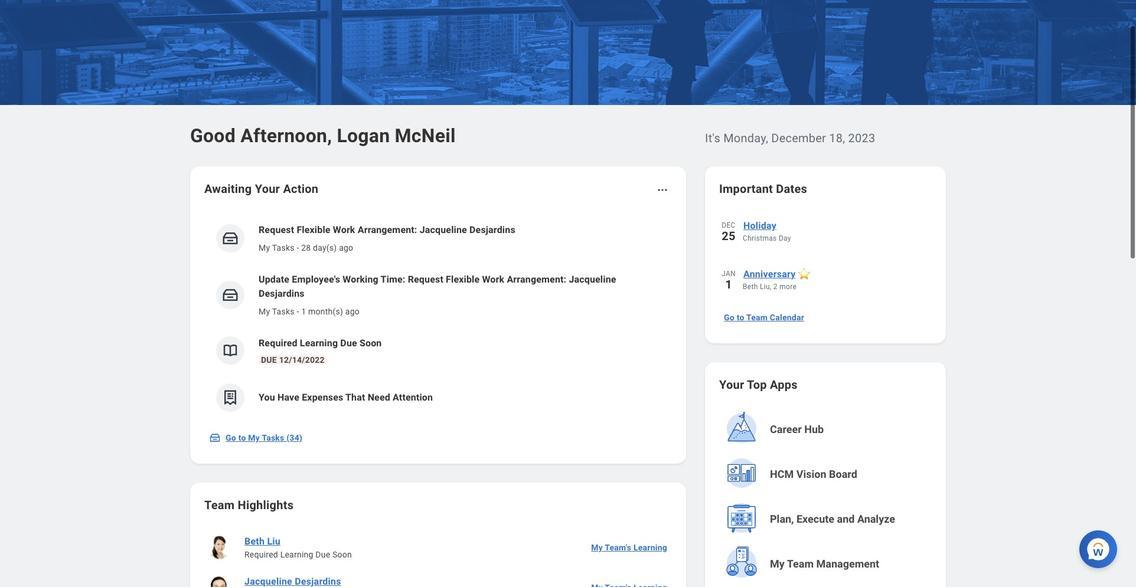 Task type: describe. For each thing, give the bounding box(es) containing it.
plan, execute and analyze
[[770, 513, 895, 526]]

team highlights list
[[204, 528, 672, 588]]

0 horizontal spatial due
[[261, 356, 277, 365]]

monday,
[[724, 131, 768, 145]]

0 horizontal spatial jacqueline
[[420, 224, 467, 236]]

my for my team management
[[770, 558, 785, 571]]

time:
[[381, 274, 406, 285]]

december
[[772, 131, 826, 145]]

go to my tasks (34)
[[226, 434, 302, 443]]

holiday button
[[743, 219, 932, 234]]

hub
[[805, 423, 824, 436]]

mcneil
[[395, 125, 456, 147]]

my tasks - 1 month(s) ago
[[259, 307, 360, 317]]

learning inside button
[[634, 543, 667, 553]]

28
[[301, 243, 311, 253]]

expenses
[[302, 392, 343, 403]]

1 horizontal spatial your
[[719, 378, 744, 392]]

beth liu required learning due soon
[[245, 536, 352, 560]]

month(s)
[[308, 307, 343, 317]]

important dates element
[[719, 211, 932, 304]]

holiday
[[744, 220, 777, 232]]

your top apps
[[719, 378, 798, 392]]

my team's learning
[[591, 543, 667, 553]]

my team's learning button
[[587, 536, 672, 560]]

due inside beth liu required learning due soon
[[316, 550, 330, 560]]

team inside button
[[787, 558, 814, 571]]

update
[[259, 274, 290, 285]]

good afternoon, logan mcneil
[[190, 125, 456, 147]]

update employee's working time: request flexible work arrangement: jacqueline desjardins
[[259, 274, 616, 299]]

my tasks - 28 day(s) ago
[[259, 243, 353, 253]]

apps
[[770, 378, 798, 392]]

ago for my tasks - 1 month(s) ago
[[345, 307, 360, 317]]

board
[[829, 468, 858, 481]]

arrangement: inside update employee's working time: request flexible work arrangement: jacqueline desjardins
[[507, 274, 567, 285]]

dec
[[722, 221, 736, 230]]

inbox image inside go to my tasks (34) button
[[209, 432, 221, 444]]

dates
[[776, 182, 807, 196]]

you have expenses that need attention
[[259, 392, 433, 403]]

hcm vision board
[[770, 468, 858, 481]]

awaiting your action list
[[204, 214, 672, 422]]

plan,
[[770, 513, 794, 526]]

career
[[770, 423, 802, 436]]

calendar
[[770, 313, 804, 322]]

logan
[[337, 125, 390, 147]]

related actions image
[[657, 184, 669, 196]]

⭐
[[798, 269, 810, 280]]

have
[[278, 392, 299, 403]]

team's
[[605, 543, 632, 553]]

learning inside awaiting your action list
[[300, 338, 338, 349]]

team highlights
[[204, 499, 294, 513]]

execute
[[797, 513, 835, 526]]

attention
[[393, 392, 433, 403]]

tasks inside button
[[262, 434, 284, 443]]

required learning due soon
[[259, 338, 382, 349]]

2023
[[848, 131, 876, 145]]

hcm vision board button
[[721, 454, 933, 496]]

0 vertical spatial request
[[259, 224, 294, 236]]

awaiting your action
[[204, 182, 319, 196]]

awaiting
[[204, 182, 252, 196]]

liu
[[267, 536, 281, 548]]

my team management button
[[721, 543, 933, 586]]

jacqueline inside update employee's working time: request flexible work arrangement: jacqueline desjardins
[[569, 274, 616, 285]]

my left "(34)"
[[248, 434, 260, 443]]

anniversary
[[744, 269, 796, 280]]

request flexible work arrangement: jacqueline desjardins
[[259, 224, 516, 236]]

2
[[774, 283, 778, 291]]

career hub
[[770, 423, 824, 436]]

25
[[722, 229, 736, 243]]

work inside update employee's working time: request flexible work arrangement: jacqueline desjardins
[[482, 274, 505, 285]]

jan 1
[[722, 270, 736, 292]]



Task type: vqa. For each thing, say whether or not it's contained in the screenshot.
apps
yes



Task type: locate. For each thing, give the bounding box(es) containing it.
1 vertical spatial request
[[408, 274, 444, 285]]

request inside update employee's working time: request flexible work arrangement: jacqueline desjardins
[[408, 274, 444, 285]]

0 vertical spatial ago
[[339, 243, 353, 253]]

to
[[737, 313, 745, 322], [238, 434, 246, 443]]

arrangement:
[[358, 224, 417, 236], [507, 274, 567, 285]]

hcm
[[770, 468, 794, 481]]

analyze
[[858, 513, 895, 526]]

book open image
[[221, 342, 239, 360]]

0 vertical spatial team
[[747, 313, 768, 322]]

christmas
[[743, 234, 777, 243]]

18,
[[829, 131, 845, 145]]

important
[[719, 182, 773, 196]]

you have expenses that need attention button
[[204, 374, 672, 422]]

0 vertical spatial due
[[340, 338, 357, 349]]

0 horizontal spatial request
[[259, 224, 294, 236]]

beth left 'liu,'
[[743, 283, 758, 291]]

my down update
[[259, 307, 270, 317]]

employee's
[[292, 274, 340, 285]]

2 vertical spatial tasks
[[262, 434, 284, 443]]

ago for my tasks - 28 day(s) ago
[[339, 243, 353, 253]]

ago right month(s)
[[345, 307, 360, 317]]

ago
[[339, 243, 353, 253], [345, 307, 360, 317]]

beth liu button
[[240, 535, 285, 549]]

1 vertical spatial beth
[[245, 536, 265, 548]]

go down dashboard expenses icon at bottom left
[[226, 434, 236, 443]]

my left team's
[[591, 543, 603, 553]]

go
[[724, 313, 735, 322], [226, 434, 236, 443]]

working
[[343, 274, 379, 285]]

learning down liu in the left of the page
[[280, 550, 313, 560]]

go to team calendar
[[724, 313, 804, 322]]

inbox image up book open image
[[221, 286, 239, 304]]

need
[[368, 392, 390, 403]]

0 vertical spatial arrangement:
[[358, 224, 417, 236]]

1 vertical spatial ago
[[345, 307, 360, 317]]

tasks down update
[[272, 307, 295, 317]]

tasks left "(34)"
[[262, 434, 284, 443]]

jacqueline
[[420, 224, 467, 236], [569, 274, 616, 285]]

1 vertical spatial flexible
[[446, 274, 480, 285]]

0 vertical spatial required
[[259, 338, 298, 349]]

required down the beth liu button
[[245, 550, 278, 560]]

learning right team's
[[634, 543, 667, 553]]

0 vertical spatial tasks
[[272, 243, 295, 253]]

work
[[333, 224, 355, 236], [482, 274, 505, 285]]

career hub button
[[721, 409, 933, 451]]

0 horizontal spatial soon
[[333, 550, 352, 560]]

day(s)
[[313, 243, 337, 253]]

1 left 'liu,'
[[725, 278, 732, 292]]

go inside button
[[724, 313, 735, 322]]

important dates
[[719, 182, 807, 196]]

go to my tasks (34) button
[[204, 426, 310, 450]]

1 vertical spatial your
[[719, 378, 744, 392]]

1 horizontal spatial due
[[316, 550, 330, 560]]

it's
[[705, 131, 721, 145]]

0 horizontal spatial to
[[238, 434, 246, 443]]

my for my tasks - 28 day(s) ago
[[259, 243, 270, 253]]

inbox image
[[221, 230, 239, 247]]

1 vertical spatial desjardins
[[259, 288, 305, 299]]

management
[[817, 558, 880, 571]]

0 horizontal spatial inbox image
[[209, 432, 221, 444]]

1 horizontal spatial desjardins
[[470, 224, 516, 236]]

0 vertical spatial soon
[[360, 338, 382, 349]]

afternoon,
[[240, 125, 332, 147]]

- left 28
[[297, 243, 299, 253]]

go to team calendar button
[[719, 306, 809, 330]]

- left month(s)
[[297, 307, 299, 317]]

go down jan 1
[[724, 313, 735, 322]]

dashboard expenses image
[[221, 389, 239, 407]]

1 - from the top
[[297, 243, 299, 253]]

team
[[747, 313, 768, 322], [204, 499, 235, 513], [787, 558, 814, 571]]

2 vertical spatial due
[[316, 550, 330, 560]]

go for go to team calendar
[[724, 313, 735, 322]]

beth inside anniversary ⭐ beth liu, 2 more
[[743, 283, 758, 291]]

1 vertical spatial tasks
[[272, 307, 295, 317]]

to inside button
[[238, 434, 246, 443]]

2 horizontal spatial due
[[340, 338, 357, 349]]

required up due 12/14/2022
[[259, 338, 298, 349]]

1 vertical spatial arrangement:
[[507, 274, 567, 285]]

1 horizontal spatial team
[[747, 313, 768, 322]]

request
[[259, 224, 294, 236], [408, 274, 444, 285]]

1 left month(s)
[[301, 307, 306, 317]]

1 horizontal spatial work
[[482, 274, 505, 285]]

1 horizontal spatial beth
[[743, 283, 758, 291]]

my inside team highlights list
[[591, 543, 603, 553]]

1 inside jan 1
[[725, 278, 732, 292]]

my team management
[[770, 558, 880, 571]]

that
[[346, 392, 365, 403]]

0 horizontal spatial arrangement:
[[358, 224, 417, 236]]

1 vertical spatial to
[[238, 434, 246, 443]]

0 horizontal spatial go
[[226, 434, 236, 443]]

soon inside beth liu required learning due soon
[[333, 550, 352, 560]]

0 horizontal spatial team
[[204, 499, 235, 513]]

0 horizontal spatial your
[[255, 182, 280, 196]]

1
[[725, 278, 732, 292], [301, 307, 306, 317]]

0 vertical spatial inbox image
[[221, 286, 239, 304]]

0 vertical spatial desjardins
[[470, 224, 516, 236]]

0 vertical spatial your
[[255, 182, 280, 196]]

1 horizontal spatial soon
[[360, 338, 382, 349]]

top
[[747, 378, 767, 392]]

1 horizontal spatial jacqueline
[[569, 274, 616, 285]]

0 vertical spatial beth
[[743, 283, 758, 291]]

1 inside awaiting your action list
[[301, 307, 306, 317]]

(34)
[[287, 434, 302, 443]]

vision
[[797, 468, 827, 481]]

flexible inside update employee's working time: request flexible work arrangement: jacqueline desjardins
[[446, 274, 480, 285]]

tasks for 1
[[272, 307, 295, 317]]

ago right day(s)
[[339, 243, 353, 253]]

1 vertical spatial -
[[297, 307, 299, 317]]

desjardins inside update employee's working time: request flexible work arrangement: jacqueline desjardins
[[259, 288, 305, 299]]

beth
[[743, 283, 758, 291], [245, 536, 265, 548]]

soon inside awaiting your action list
[[360, 338, 382, 349]]

0 vertical spatial flexible
[[297, 224, 331, 236]]

due
[[340, 338, 357, 349], [261, 356, 277, 365], [316, 550, 330, 560]]

0 horizontal spatial work
[[333, 224, 355, 236]]

good
[[190, 125, 236, 147]]

team down execute
[[787, 558, 814, 571]]

0 vertical spatial -
[[297, 243, 299, 253]]

1 vertical spatial due
[[261, 356, 277, 365]]

tasks
[[272, 243, 295, 253], [272, 307, 295, 317], [262, 434, 284, 443]]

- for 28
[[297, 243, 299, 253]]

1 vertical spatial jacqueline
[[569, 274, 616, 285]]

inbox image left go to my tasks (34)
[[209, 432, 221, 444]]

0 vertical spatial jacqueline
[[420, 224, 467, 236]]

required inside beth liu required learning due soon
[[245, 550, 278, 560]]

holiday christmas day
[[743, 220, 791, 243]]

to inside button
[[737, 313, 745, 322]]

1 horizontal spatial to
[[737, 313, 745, 322]]

team inside button
[[747, 313, 768, 322]]

1 horizontal spatial arrangement:
[[507, 274, 567, 285]]

1 vertical spatial team
[[204, 499, 235, 513]]

go inside button
[[226, 434, 236, 443]]

0 horizontal spatial 1
[[301, 307, 306, 317]]

team left highlights
[[204, 499, 235, 513]]

inbox image
[[221, 286, 239, 304], [209, 432, 221, 444]]

required inside awaiting your action list
[[259, 338, 298, 349]]

0 vertical spatial work
[[333, 224, 355, 236]]

due 12/14/2022
[[261, 356, 325, 365]]

my for my tasks - 1 month(s) ago
[[259, 307, 270, 317]]

tasks for 28
[[272, 243, 295, 253]]

it's monday, december 18, 2023
[[705, 131, 876, 145]]

flexible
[[297, 224, 331, 236], [446, 274, 480, 285]]

1 vertical spatial go
[[226, 434, 236, 443]]

your
[[255, 182, 280, 196], [719, 378, 744, 392]]

request up my tasks - 28 day(s) ago
[[259, 224, 294, 236]]

my down plan,
[[770, 558, 785, 571]]

0 vertical spatial go
[[724, 313, 735, 322]]

liu,
[[760, 283, 772, 291]]

highlights
[[238, 499, 294, 513]]

and
[[837, 513, 855, 526]]

my up update
[[259, 243, 270, 253]]

desjardins
[[470, 224, 516, 236], [259, 288, 305, 299]]

1 horizontal spatial 1
[[725, 278, 732, 292]]

-
[[297, 243, 299, 253], [297, 307, 299, 317]]

required
[[259, 338, 298, 349], [245, 550, 278, 560]]

dec 25
[[722, 221, 736, 243]]

1 horizontal spatial request
[[408, 274, 444, 285]]

your left top
[[719, 378, 744, 392]]

0 vertical spatial 1
[[725, 278, 732, 292]]

1 horizontal spatial go
[[724, 313, 735, 322]]

0 vertical spatial to
[[737, 313, 745, 322]]

2 - from the top
[[297, 307, 299, 317]]

tasks left 28
[[272, 243, 295, 253]]

my
[[259, 243, 270, 253], [259, 307, 270, 317], [248, 434, 260, 443], [591, 543, 603, 553], [770, 558, 785, 571]]

request right time:
[[408, 274, 444, 285]]

0 horizontal spatial flexible
[[297, 224, 331, 236]]

0 horizontal spatial desjardins
[[259, 288, 305, 299]]

to for team
[[737, 313, 745, 322]]

you
[[259, 392, 275, 403]]

your left 'action'
[[255, 182, 280, 196]]

team left 'calendar'
[[747, 313, 768, 322]]

more
[[780, 283, 797, 291]]

2 horizontal spatial team
[[787, 558, 814, 571]]

1 vertical spatial required
[[245, 550, 278, 560]]

plan, execute and analyze button
[[721, 499, 933, 541]]

day
[[779, 234, 791, 243]]

beth left liu in the left of the page
[[245, 536, 265, 548]]

learning
[[300, 338, 338, 349], [634, 543, 667, 553], [280, 550, 313, 560]]

2 vertical spatial team
[[787, 558, 814, 571]]

jan
[[722, 270, 736, 278]]

- for 1
[[297, 307, 299, 317]]

learning up the 12/14/2022
[[300, 338, 338, 349]]

1 vertical spatial work
[[482, 274, 505, 285]]

1 vertical spatial soon
[[333, 550, 352, 560]]

0 horizontal spatial beth
[[245, 536, 265, 548]]

my for my team's learning
[[591, 543, 603, 553]]

1 vertical spatial 1
[[301, 307, 306, 317]]

1 vertical spatial inbox image
[[209, 432, 221, 444]]

learning inside beth liu required learning due soon
[[280, 550, 313, 560]]

action
[[283, 182, 319, 196]]

go for go to my tasks (34)
[[226, 434, 236, 443]]

1 horizontal spatial flexible
[[446, 274, 480, 285]]

anniversary ⭐ beth liu, 2 more
[[743, 269, 810, 291]]

12/14/2022
[[279, 356, 325, 365]]

1 horizontal spatial inbox image
[[221, 286, 239, 304]]

beth inside beth liu required learning due soon
[[245, 536, 265, 548]]

to for my
[[238, 434, 246, 443]]



